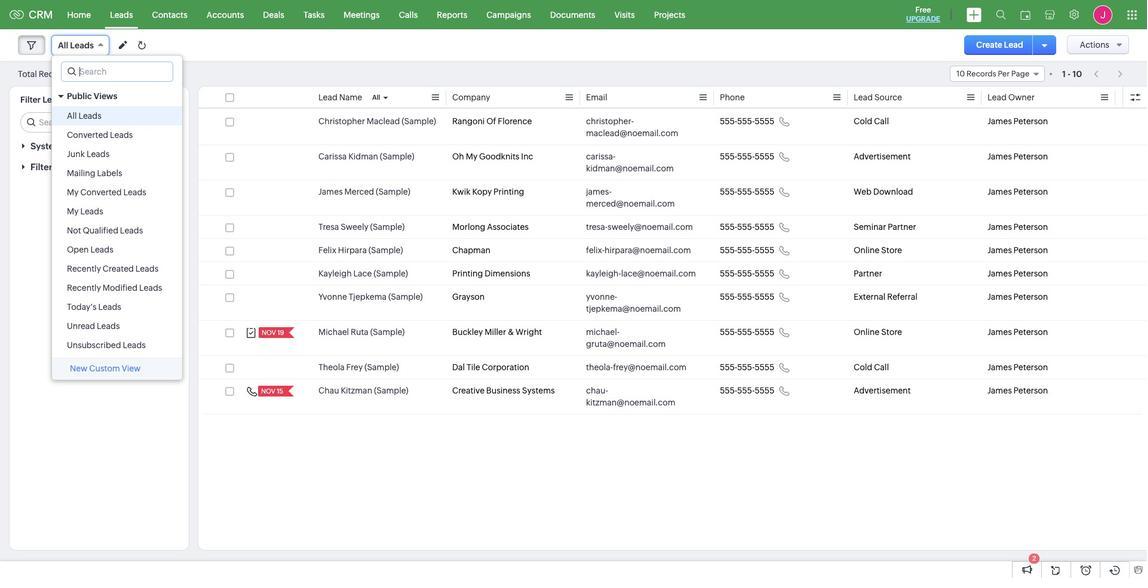 Task type: vqa. For each thing, say whether or not it's contained in the screenshot.


Task type: locate. For each thing, give the bounding box(es) containing it.
calls link
[[390, 0, 428, 29]]

19
[[277, 329, 284, 337]]

records for total
[[39, 69, 71, 79]]

filter
[[20, 95, 41, 105], [30, 162, 52, 172]]

my down mailing in the left top of the page
[[67, 188, 79, 197]]

cold call
[[854, 117, 890, 126], [854, 363, 890, 372]]

name
[[339, 93, 362, 102]]

2 online from the top
[[854, 328, 880, 337]]

partner right seminar at top right
[[888, 222, 917, 232]]

michael-
[[587, 328, 620, 337]]

nov left 19
[[262, 329, 276, 337]]

all leads down "by"
[[67, 111, 102, 121]]

1 call from the top
[[875, 117, 890, 126]]

my inside row group
[[466, 152, 478, 161]]

1 horizontal spatial printing
[[494, 187, 525, 197]]

james for theola-frey@noemail.com
[[988, 363, 1013, 372]]

navigation
[[1089, 65, 1130, 83]]

store down external referral
[[882, 328, 903, 337]]

1 vertical spatial cold
[[854, 363, 873, 372]]

free
[[916, 5, 932, 14]]

nov inside nov 19 link
[[262, 329, 276, 337]]

1 james peterson from the top
[[988, 117, 1049, 126]]

view
[[122, 364, 141, 374]]

2 vertical spatial all
[[67, 111, 77, 121]]

4 5555 from the top
[[755, 222, 775, 232]]

(sample) for kayleigh lace (sample)
[[374, 269, 408, 279]]

(sample) for michael ruta (sample)
[[370, 328, 405, 337]]

accounts
[[207, 10, 244, 19]]

rangoni of florence
[[453, 117, 532, 126]]

5555 for michael- gruta@noemail.com
[[755, 328, 775, 337]]

0 vertical spatial all leads
[[58, 41, 94, 50]]

lace@noemail.com
[[622, 269, 696, 279]]

5 555-555-5555 from the top
[[720, 246, 775, 255]]

filter by fields button
[[10, 157, 189, 178]]

0 vertical spatial cold call
[[854, 117, 890, 126]]

row group
[[198, 110, 1148, 415]]

frey@noemail.com
[[613, 363, 687, 372]]

external
[[854, 292, 886, 302]]

online store
[[854, 246, 903, 255], [854, 328, 903, 337]]

5 james peterson from the top
[[988, 246, 1049, 255]]

1 recently from the top
[[67, 264, 101, 274]]

online store for michael- gruta@noemail.com
[[854, 328, 903, 337]]

4 555-555-5555 from the top
[[720, 222, 775, 232]]

lead left source
[[854, 93, 873, 102]]

buckley
[[453, 328, 483, 337]]

qualified
[[83, 226, 118, 236]]

creative business systems
[[453, 386, 555, 396]]

records
[[39, 69, 71, 79], [967, 69, 997, 78]]

(sample) for james merced (sample)
[[376, 187, 411, 197]]

create menu element
[[960, 0, 989, 29]]

filter inside dropdown button
[[30, 162, 52, 172]]

james peterson for carissa- kidman@noemail.com
[[988, 152, 1049, 161]]

recently created leads
[[67, 264, 159, 274]]

3 peterson from the top
[[1014, 187, 1049, 197]]

lead left the 'name'
[[319, 93, 338, 102]]

unsubscribed
[[67, 341, 121, 350]]

4 peterson from the top
[[1014, 222, 1049, 232]]

555-555-5555 for michael- gruta@noemail.com
[[720, 328, 775, 337]]

0 vertical spatial my
[[466, 152, 478, 161]]

my up not
[[67, 207, 79, 216]]

records inside field
[[967, 69, 997, 78]]

maclead
[[367, 117, 400, 126]]

all down "by"
[[67, 111, 77, 121]]

james for james- merced@noemail.com
[[988, 187, 1013, 197]]

8 james peterson from the top
[[988, 328, 1049, 337]]

all leads up loading icon
[[58, 41, 94, 50]]

peterson for chau- kitzman@noemail.com
[[1014, 386, 1049, 396]]

4 james peterson from the top
[[988, 222, 1049, 232]]

converted leads option
[[52, 126, 182, 145]]

1 cold call from the top
[[854, 117, 890, 126]]

theola-
[[587, 363, 614, 372]]

6 555-555-5555 from the top
[[720, 269, 775, 279]]

10 peterson from the top
[[1014, 386, 1049, 396]]

5555 for carissa- kidman@noemail.com
[[755, 152, 775, 161]]

james peterson for kayleigh-lace@noemail.com
[[988, 269, 1049, 279]]

2 cold from the top
[[854, 363, 873, 372]]

theola-frey@noemail.com link
[[587, 362, 687, 374]]

all leads inside option
[[67, 111, 102, 121]]

6 james peterson from the top
[[988, 269, 1049, 279]]

0 horizontal spatial 10
[[957, 69, 966, 78]]

2 advertisement from the top
[[854, 386, 911, 396]]

row group containing christopher maclead (sample)
[[198, 110, 1148, 415]]

lead name
[[319, 93, 362, 102]]

2 recently from the top
[[67, 283, 101, 293]]

lead for lead owner
[[988, 93, 1007, 102]]

records left the per
[[967, 69, 997, 78]]

3 5555 from the top
[[755, 187, 775, 197]]

0 horizontal spatial records
[[39, 69, 71, 79]]

3 james peterson from the top
[[988, 187, 1049, 197]]

christopher
[[319, 117, 365, 126]]

lead down 10 records per page field
[[988, 93, 1007, 102]]

store
[[882, 246, 903, 255], [882, 328, 903, 337]]

1 vertical spatial cold call
[[854, 363, 890, 372]]

1 cold from the top
[[854, 117, 873, 126]]

10 right -
[[1073, 69, 1083, 79]]

Search text field
[[62, 62, 173, 81], [21, 113, 179, 132]]

recently up today's
[[67, 283, 101, 293]]

online down seminar at top right
[[854, 246, 880, 255]]

all up christopher maclead (sample)
[[372, 94, 381, 101]]

nov left 15
[[261, 388, 276, 395]]

printing
[[494, 187, 525, 197], [453, 269, 483, 279]]

7 5555 from the top
[[755, 292, 775, 302]]

store for michael- gruta@noemail.com
[[882, 328, 903, 337]]

1 horizontal spatial records
[[967, 69, 997, 78]]

1 horizontal spatial partner
[[888, 222, 917, 232]]

2 store from the top
[[882, 328, 903, 337]]

by
[[54, 162, 65, 172]]

2 cold call from the top
[[854, 363, 890, 372]]

10 inside 10 records per page field
[[957, 69, 966, 78]]

meetings link
[[334, 0, 390, 29]]

nov
[[262, 329, 276, 337], [261, 388, 276, 395]]

my for my leads
[[67, 207, 79, 216]]

peterson for yvonne- tjepkema@noemail.com
[[1014, 292, 1049, 302]]

carissa kidman (sample) link
[[319, 151, 415, 163]]

kayleigh-lace@noemail.com link
[[587, 268, 696, 280]]

peterson for michael- gruta@noemail.com
[[1014, 328, 1049, 337]]

james
[[988, 117, 1013, 126], [988, 152, 1013, 161], [319, 187, 343, 197], [988, 187, 1013, 197], [988, 222, 1013, 232], [988, 246, 1013, 255], [988, 269, 1013, 279], [988, 292, 1013, 302], [988, 328, 1013, 337], [988, 363, 1013, 372], [988, 386, 1013, 396]]

(sample) for christopher maclead (sample)
[[402, 117, 436, 126]]

7 peterson from the top
[[1014, 292, 1049, 302]]

1 vertical spatial partner
[[854, 269, 883, 279]]

converted inside converted leads option
[[67, 130, 108, 140]]

9 james peterson from the top
[[988, 363, 1049, 372]]

6 peterson from the top
[[1014, 269, 1049, 279]]

nov inside "nov 15" link
[[261, 388, 276, 395]]

2 555-555-5555 from the top
[[720, 152, 775, 161]]

9 555-555-5555 from the top
[[720, 363, 775, 372]]

(sample) inside 'link'
[[389, 292, 423, 302]]

all leads inside field
[[58, 41, 94, 50]]

tresa-
[[587, 222, 608, 232]]

10
[[1073, 69, 1083, 79], [957, 69, 966, 78]]

loading image
[[72, 73, 78, 77]]

8 555-555-5555 from the top
[[720, 328, 775, 337]]

merced@noemail.com
[[587, 199, 675, 209]]

lead owner
[[988, 93, 1035, 102]]

3 555-555-5555 from the top
[[720, 187, 775, 197]]

leads inside option
[[79, 111, 102, 121]]

1 vertical spatial nov
[[261, 388, 276, 395]]

1 vertical spatial online store
[[854, 328, 903, 337]]

10 left the per
[[957, 69, 966, 78]]

7 555-555-5555 from the top
[[720, 292, 775, 302]]

(sample) for theola frey (sample)
[[365, 363, 399, 372]]

christopher maclead (sample) link
[[319, 115, 436, 127]]

1 advertisement from the top
[[854, 152, 911, 161]]

carissa kidman (sample)
[[319, 152, 415, 161]]

printing right kopy at the top
[[494, 187, 525, 197]]

(sample) for tresa sweely (sample)
[[370, 222, 405, 232]]

0 horizontal spatial partner
[[854, 269, 883, 279]]

555-555-5555 for tresa-sweely@noemail.com
[[720, 222, 775, 232]]

all up the total records
[[58, 41, 68, 50]]

All Leads field
[[51, 35, 109, 56]]

0 vertical spatial all
[[58, 41, 68, 50]]

(sample) up kayleigh lace (sample)
[[369, 246, 403, 255]]

my right oh
[[466, 152, 478, 161]]

2 peterson from the top
[[1014, 152, 1049, 161]]

peterson for christopher- maclead@noemail.com
[[1014, 117, 1049, 126]]

search text field up system defined filters 'dropdown button'
[[21, 113, 179, 132]]

1 vertical spatial all leads
[[67, 111, 102, 121]]

0 vertical spatial advertisement
[[854, 152, 911, 161]]

michael
[[319, 328, 349, 337]]

all leads option
[[52, 106, 182, 126]]

(sample) inside 'link'
[[370, 222, 405, 232]]

1 peterson from the top
[[1014, 117, 1049, 126]]

(sample) right the merced
[[376, 187, 411, 197]]

0 vertical spatial online
[[854, 246, 880, 255]]

search text field up public views dropdown button
[[62, 62, 173, 81]]

james for kayleigh-lace@noemail.com
[[988, 269, 1013, 279]]

0 horizontal spatial printing
[[453, 269, 483, 279]]

ruta
[[351, 328, 369, 337]]

james peterson for christopher- maclead@noemail.com
[[988, 117, 1049, 126]]

all leads
[[58, 41, 94, 50], [67, 111, 102, 121]]

junk leads
[[67, 149, 110, 159]]

6 5555 from the top
[[755, 269, 775, 279]]

555-555-5555 for kayleigh-lace@noemail.com
[[720, 269, 775, 279]]

(sample) right sweely at the left
[[370, 222, 405, 232]]

(sample) right lace
[[374, 269, 408, 279]]

(sample) right "kidman"
[[380, 152, 415, 161]]

records left loading icon
[[39, 69, 71, 79]]

0 vertical spatial converted
[[67, 130, 108, 140]]

555-555-5555 for james- merced@noemail.com
[[720, 187, 775, 197]]

calendar image
[[1021, 10, 1031, 19]]

0 vertical spatial nov
[[262, 329, 276, 337]]

total records
[[18, 69, 71, 79]]

1 vertical spatial printing
[[453, 269, 483, 279]]

james peterson for michael- gruta@noemail.com
[[988, 328, 1049, 337]]

recently down open at the left top of page
[[67, 264, 101, 274]]

yvonne tjepkema (sample) link
[[319, 291, 423, 303]]

8 5555 from the top
[[755, 328, 775, 337]]

online store down seminar partner
[[854, 246, 903, 255]]

yvonne- tjepkema@noemail.com
[[587, 292, 681, 314]]

5555 for theola-frey@noemail.com
[[755, 363, 775, 372]]

0 vertical spatial cold
[[854, 117, 873, 126]]

store down seminar partner
[[882, 246, 903, 255]]

2 james peterson from the top
[[988, 152, 1049, 161]]

felix
[[319, 246, 337, 255]]

online store down external referral
[[854, 328, 903, 337]]

free upgrade
[[907, 5, 941, 23]]

profile image
[[1094, 5, 1113, 24]]

unread leads
[[67, 322, 120, 331]]

converted up defined
[[67, 130, 108, 140]]

source
[[875, 93, 903, 102]]

555-555-5555 for theola-frey@noemail.com
[[720, 363, 775, 372]]

(sample)
[[402, 117, 436, 126], [380, 152, 415, 161], [376, 187, 411, 197], [370, 222, 405, 232], [369, 246, 403, 255], [374, 269, 408, 279], [389, 292, 423, 302], [370, 328, 405, 337], [365, 363, 399, 372], [374, 386, 409, 396]]

1 555-555-5555 from the top
[[720, 117, 775, 126]]

1 horizontal spatial 10
[[1073, 69, 1083, 79]]

1 vertical spatial store
[[882, 328, 903, 337]]

0 vertical spatial recently
[[67, 264, 101, 274]]

2 call from the top
[[875, 363, 890, 372]]

2 online store from the top
[[854, 328, 903, 337]]

chau- kitzman@noemail.com link
[[587, 385, 697, 409]]

1 online from the top
[[854, 246, 880, 255]]

0 vertical spatial store
[[882, 246, 903, 255]]

contacts
[[152, 10, 188, 19]]

james merced (sample) link
[[319, 186, 411, 198]]

corporation
[[482, 363, 530, 372]]

store for felix-hirpara@noemail.com
[[882, 246, 903, 255]]

felix-hirpara@noemail.com link
[[587, 245, 692, 256]]

(sample) right tjepkema
[[389, 292, 423, 302]]

0 vertical spatial online store
[[854, 246, 903, 255]]

1 vertical spatial recently
[[67, 283, 101, 293]]

seminar partner
[[854, 222, 917, 232]]

online down external
[[854, 328, 880, 337]]

lead right create at the top right of the page
[[1005, 40, 1024, 50]]

new
[[70, 364, 88, 374]]

call for theola-frey@noemail.com
[[875, 363, 890, 372]]

mailing
[[67, 169, 95, 178]]

1 vertical spatial advertisement
[[854, 386, 911, 396]]

0 vertical spatial printing
[[494, 187, 525, 197]]

9 5555 from the top
[[755, 363, 775, 372]]

all inside option
[[67, 111, 77, 121]]

10 5555 from the top
[[755, 386, 775, 396]]

filter left by at the left top of page
[[30, 162, 52, 172]]

2 5555 from the top
[[755, 152, 775, 161]]

wright
[[516, 328, 542, 337]]

7 james peterson from the top
[[988, 292, 1049, 302]]

1 online store from the top
[[854, 246, 903, 255]]

peterson for carissa- kidman@noemail.com
[[1014, 152, 1049, 161]]

sweely@noemail.com
[[608, 222, 693, 232]]

(sample) right ruta
[[370, 328, 405, 337]]

advertisement
[[854, 152, 911, 161], [854, 386, 911, 396]]

(sample) for carissa kidman (sample)
[[380, 152, 415, 161]]

(sample) right maclead at the left of the page
[[402, 117, 436, 126]]

0 vertical spatial filter
[[20, 95, 41, 105]]

printing up grayson
[[453, 269, 483, 279]]

kwik
[[453, 187, 471, 197]]

0 vertical spatial call
[[875, 117, 890, 126]]

recently for recently created leads
[[67, 264, 101, 274]]

1 store from the top
[[882, 246, 903, 255]]

converted leads
[[67, 130, 133, 140]]

rangoni
[[453, 117, 485, 126]]

(sample) right frey
[[365, 363, 399, 372]]

1 vertical spatial my
[[67, 188, 79, 197]]

hirpara
[[338, 246, 367, 255]]

email
[[587, 93, 608, 102]]

5 peterson from the top
[[1014, 246, 1049, 255]]

1 vertical spatial online
[[854, 328, 880, 337]]

public
[[67, 91, 92, 101]]

10 555-555-5555 from the top
[[720, 386, 775, 396]]

create
[[977, 40, 1003, 50]]

1 5555 from the top
[[755, 117, 775, 126]]

1 vertical spatial filter
[[30, 162, 52, 172]]

(sample) right "kitzman"
[[374, 386, 409, 396]]

lace
[[354, 269, 372, 279]]

chau
[[319, 386, 339, 396]]

filter down total
[[20, 95, 41, 105]]

5 5555 from the top
[[755, 246, 775, 255]]

2 vertical spatial my
[[67, 207, 79, 216]]

10 james peterson from the top
[[988, 386, 1049, 396]]

sweely
[[341, 222, 369, 232]]

1 vertical spatial call
[[875, 363, 890, 372]]

filter by fields
[[30, 162, 92, 172]]

9 peterson from the top
[[1014, 363, 1049, 372]]

web download
[[854, 187, 914, 197]]

james- merced@noemail.com
[[587, 187, 675, 209]]

gruta@noemail.com
[[587, 340, 666, 349]]

lead for lead source
[[854, 93, 873, 102]]

0 vertical spatial partner
[[888, 222, 917, 232]]

converted down mailing labels
[[80, 188, 122, 197]]

tasks link
[[294, 0, 334, 29]]

partner up external
[[854, 269, 883, 279]]

dimensions
[[485, 269, 531, 279]]

8 peterson from the top
[[1014, 328, 1049, 337]]

&
[[508, 328, 514, 337]]



Task type: describe. For each thing, give the bounding box(es) containing it.
0 vertical spatial search text field
[[62, 62, 173, 81]]

christopher- maclead@noemail.com
[[587, 117, 679, 138]]

create lead button
[[965, 35, 1036, 55]]

kitzman@noemail.com
[[587, 398, 676, 408]]

reports link
[[428, 0, 477, 29]]

cold for christopher- maclead@noemail.com
[[854, 117, 873, 126]]

james for christopher- maclead@noemail.com
[[988, 117, 1013, 126]]

campaigns link
[[477, 0, 541, 29]]

1 vertical spatial all
[[372, 94, 381, 101]]

james for carissa- kidman@noemail.com
[[988, 152, 1013, 161]]

555-555-5555 for yvonne- tjepkema@noemail.com
[[720, 292, 775, 302]]

public views region
[[52, 106, 182, 355]]

peterson for james- merced@noemail.com
[[1014, 187, 1049, 197]]

mailing labels
[[67, 169, 122, 178]]

reports
[[437, 10, 468, 19]]

goodknits
[[480, 152, 520, 161]]

james peterson for felix-hirpara@noemail.com
[[988, 246, 1049, 255]]

5555 for james- merced@noemail.com
[[755, 187, 775, 197]]

system defined filters button
[[10, 136, 189, 157]]

555-555-5555 for chau- kitzman@noemail.com
[[720, 386, 775, 396]]

printing dimensions
[[453, 269, 531, 279]]

lead for lead name
[[319, 93, 338, 102]]

home
[[67, 10, 91, 19]]

kwik kopy printing
[[453, 187, 525, 197]]

advertisement for carissa- kidman@noemail.com
[[854, 152, 911, 161]]

james for chau- kitzman@noemail.com
[[988, 386, 1013, 396]]

peterson for theola-frey@noemail.com
[[1014, 363, 1049, 372]]

records for 10
[[967, 69, 997, 78]]

yvonne-
[[587, 292, 618, 302]]

custom
[[89, 364, 120, 374]]

felix hirpara (sample)
[[319, 246, 403, 255]]

projects link
[[645, 0, 695, 29]]

views
[[94, 91, 117, 101]]

cold call for christopher- maclead@noemail.com
[[854, 117, 890, 126]]

contacts link
[[143, 0, 197, 29]]

555-555-5555 for carissa- kidman@noemail.com
[[720, 152, 775, 161]]

oh my goodknits inc
[[453, 152, 534, 161]]

peterson for felix-hirpara@noemail.com
[[1014, 246, 1049, 255]]

james for tresa-sweely@noemail.com
[[988, 222, 1013, 232]]

home link
[[58, 0, 101, 29]]

morlong
[[453, 222, 486, 232]]

online for michael- gruta@noemail.com
[[854, 328, 880, 337]]

not qualified leads
[[67, 226, 143, 236]]

system
[[30, 141, 62, 151]]

cold call for theola-frey@noemail.com
[[854, 363, 890, 372]]

5555 for christopher- maclead@noemail.com
[[755, 117, 775, 126]]

recently modified leads
[[67, 283, 162, 293]]

filter for filter by fields
[[30, 162, 52, 172]]

oh
[[453, 152, 464, 161]]

new custom view
[[70, 364, 141, 374]]

555-555-5555 for felix-hirpara@noemail.com
[[720, 246, 775, 255]]

public views button
[[52, 86, 182, 106]]

tresa
[[319, 222, 339, 232]]

5555 for tresa-sweely@noemail.com
[[755, 222, 775, 232]]

(sample) for yvonne tjepkema (sample)
[[389, 292, 423, 302]]

michael- gruta@noemail.com link
[[587, 326, 697, 350]]

meetings
[[344, 10, 380, 19]]

web
[[854, 187, 872, 197]]

miller
[[485, 328, 506, 337]]

documents
[[551, 10, 596, 19]]

kitzman
[[341, 386, 373, 396]]

theola frey (sample)
[[319, 363, 399, 372]]

felix-hirpara@noemail.com
[[587, 246, 692, 255]]

per
[[999, 69, 1010, 78]]

leads inside option
[[110, 130, 133, 140]]

nov 19 link
[[259, 328, 285, 338]]

nov 15 link
[[258, 386, 285, 397]]

james for yvonne- tjepkema@noemail.com
[[988, 292, 1013, 302]]

1 vertical spatial converted
[[80, 188, 122, 197]]

tresa sweely (sample) link
[[319, 221, 405, 233]]

peterson for kayleigh-lace@noemail.com
[[1014, 269, 1049, 279]]

1 vertical spatial search text field
[[21, 113, 179, 132]]

5555 for felix-hirpara@noemail.com
[[755, 246, 775, 255]]

referral
[[888, 292, 918, 302]]

michael- gruta@noemail.com
[[587, 328, 666, 349]]

filters
[[100, 141, 126, 151]]

not
[[67, 226, 81, 236]]

felix hirpara (sample) link
[[319, 245, 403, 256]]

crm link
[[10, 8, 53, 21]]

grayson
[[453, 292, 485, 302]]

chapman
[[453, 246, 491, 255]]

total
[[18, 69, 37, 79]]

created
[[103, 264, 134, 274]]

deals
[[263, 10, 285, 19]]

buckley miller & wright
[[453, 328, 542, 337]]

carissa- kidman@noemail.com
[[587, 152, 674, 173]]

create menu image
[[967, 7, 982, 22]]

of
[[487, 117, 497, 126]]

creative
[[453, 386, 485, 396]]

online store for felix-hirpara@noemail.com
[[854, 246, 903, 255]]

defined
[[64, 141, 98, 151]]

search element
[[989, 0, 1014, 29]]

download
[[874, 187, 914, 197]]

labels
[[97, 169, 122, 178]]

chau-
[[587, 386, 608, 396]]

projects
[[654, 10, 686, 19]]

(sample) for felix hirpara (sample)
[[369, 246, 403, 255]]

unsubscribed leads
[[67, 341, 146, 350]]

online for felix-hirpara@noemail.com
[[854, 246, 880, 255]]

all inside field
[[58, 41, 68, 50]]

visits
[[615, 10, 635, 19]]

cold for theola-frey@noemail.com
[[854, 363, 873, 372]]

filter for filter leads by
[[20, 95, 41, 105]]

unread
[[67, 322, 95, 331]]

james peterson for yvonne- tjepkema@noemail.com
[[988, 292, 1049, 302]]

james for felix-hirpara@noemail.com
[[988, 246, 1013, 255]]

james for michael- gruta@noemail.com
[[988, 328, 1013, 337]]

james- merced@noemail.com link
[[587, 186, 697, 210]]

associates
[[487, 222, 529, 232]]

james peterson for tresa-sweely@noemail.com
[[988, 222, 1049, 232]]

my for my converted leads
[[67, 188, 79, 197]]

chau kitzman (sample)
[[319, 386, 409, 396]]

james peterson for theola-frey@noemail.com
[[988, 363, 1049, 372]]

nov for michael
[[262, 329, 276, 337]]

profile element
[[1087, 0, 1120, 29]]

felix-
[[587, 246, 605, 255]]

documents link
[[541, 0, 605, 29]]

lead inside button
[[1005, 40, 1024, 50]]

fields
[[67, 162, 92, 172]]

today's leads
[[67, 303, 121, 312]]

phone
[[720, 93, 745, 102]]

555-555-5555 for christopher- maclead@noemail.com
[[720, 117, 775, 126]]

dal
[[453, 363, 465, 372]]

yvonne tjepkema (sample)
[[319, 292, 423, 302]]

10 Records Per Page field
[[951, 66, 1046, 82]]

yvonne- tjepkema@noemail.com link
[[587, 291, 697, 315]]

recently for recently modified leads
[[67, 283, 101, 293]]

create lead
[[977, 40, 1024, 50]]

5555 for chau- kitzman@noemail.com
[[755, 386, 775, 396]]

(sample) for chau kitzman (sample)
[[374, 386, 409, 396]]

calls
[[399, 10, 418, 19]]

james peterson for chau- kitzman@noemail.com
[[988, 386, 1049, 396]]

hirpara@noemail.com
[[605, 246, 692, 255]]

5555 for yvonne- tjepkema@noemail.com
[[755, 292, 775, 302]]

nov for chau
[[261, 388, 276, 395]]

by
[[68, 95, 78, 105]]

nov 19
[[262, 329, 284, 337]]

search image
[[997, 10, 1007, 20]]

my leads
[[67, 207, 103, 216]]

page
[[1012, 69, 1030, 78]]

james peterson for james- merced@noemail.com
[[988, 187, 1049, 197]]

peterson for tresa-sweely@noemail.com
[[1014, 222, 1049, 232]]

leads inside field
[[70, 41, 94, 50]]

5555 for kayleigh-lace@noemail.com
[[755, 269, 775, 279]]

external referral
[[854, 292, 918, 302]]

tresa-sweely@noemail.com
[[587, 222, 693, 232]]

call for christopher- maclead@noemail.com
[[875, 117, 890, 126]]

advertisement for chau- kitzman@noemail.com
[[854, 386, 911, 396]]

christopher- maclead@noemail.com link
[[587, 115, 697, 139]]

leads link
[[101, 0, 143, 29]]



